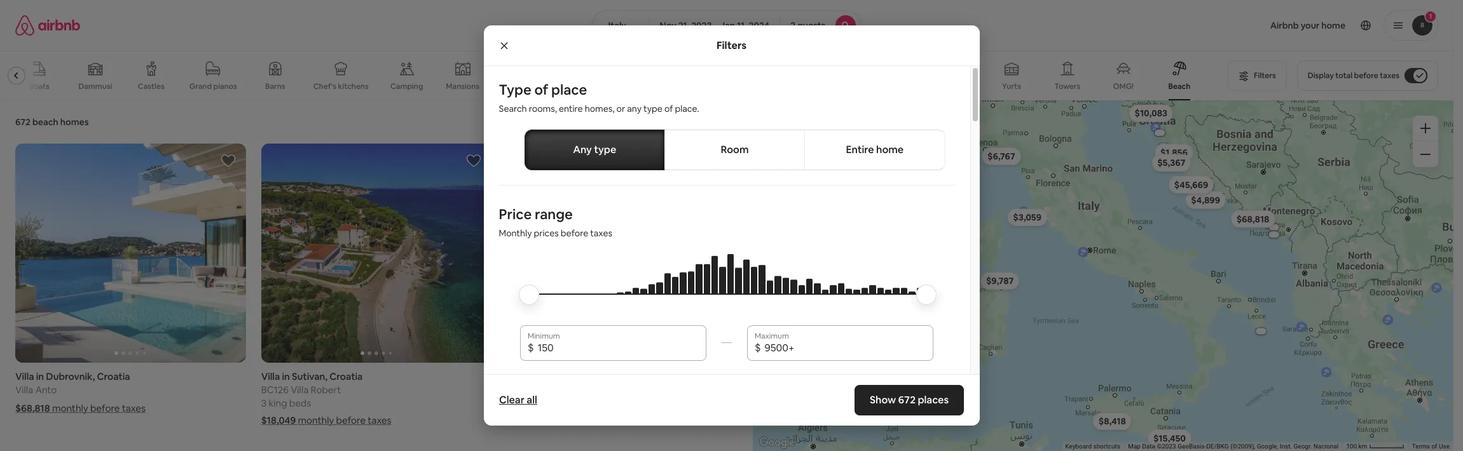 Task type: describe. For each thing, give the bounding box(es) containing it.
$8,418
[[1099, 416, 1127, 428]]

km
[[1359, 443, 1368, 450]]

$9,787 button
[[981, 272, 1020, 290]]

group for private villa walking distance from the beach
[[507, 144, 738, 363]]

rooms,
[[529, 103, 557, 115]]

2 $ from the left
[[755, 342, 761, 355]]

search
[[499, 103, 527, 115]]

zoom out image
[[1421, 150, 1431, 160]]

$5,367
[[1158, 157, 1186, 169]]

camping
[[391, 81, 423, 92]]

$5,820
[[919, 175, 947, 187]]

villa in sutivan, croatia bc126 villa robert 3 king beds $18,049 monthly before taxes
[[261, 371, 392, 427]]

grand
[[189, 81, 212, 92]]

type
[[499, 81, 532, 99]]

range
[[535, 205, 573, 223]]

private
[[507, 384, 537, 396]]

villa
[[540, 384, 556, 396]]

entire home
[[846, 143, 904, 157]]

the
[[656, 384, 671, 396]]

any
[[573, 143, 592, 157]]

luxe
[[510, 81, 527, 92]]

2 guests button
[[780, 10, 862, 41]]

monthly
[[499, 228, 532, 239]]

from
[[633, 384, 654, 396]]

21,
[[679, 20, 690, 31]]

or
[[617, 103, 626, 115]]

group containing boats
[[0, 51, 1213, 101]]

show 672 places
[[871, 394, 950, 407]]

type inside type of place search rooms, entire homes, or any type of place.
[[644, 103, 663, 115]]

barns
[[265, 81, 285, 92]]

total
[[1336, 71, 1353, 81]]

profile element
[[877, 0, 1439, 51]]

robert
[[311, 384, 341, 396]]

clear all
[[499, 394, 537, 407]]

filters dialog
[[484, 25, 980, 452]]

type of place search rooms, entire homes, or any type of place.
[[499, 81, 700, 115]]

prices
[[534, 228, 559, 239]]

in for sutivan,
[[282, 371, 290, 383]]

$1,856
[[1161, 147, 1188, 159]]

beds inside villa in sutivan, croatia bc126 villa robert 3 king beds $18,049 monthly before taxes
[[289, 397, 311, 409]]

distance
[[593, 384, 631, 396]]

taxes inside villa in sutivan, croatia bc126 villa robert 3 king beds $18,049 monthly before taxes
[[368, 415, 392, 427]]

king
[[269, 397, 287, 409]]

©2023
[[1157, 443, 1177, 450]]

jan
[[720, 20, 735, 31]]

group for villa anto
[[15, 144, 246, 363]]

beach
[[1169, 81, 1191, 92]]

in for syracuse
[[528, 371, 536, 383]]

taxes inside villa in syracuse area, sicily, italy private villa walking distance from the beach 4 beds $15,450 monthly before taxes
[[613, 415, 637, 427]]

0 vertical spatial homes
[[578, 81, 602, 92]]

4
[[507, 397, 513, 409]]

monthly inside villa in sutivan, croatia bc126 villa robert 3 king beds $18,049 monthly before taxes
[[298, 415, 334, 427]]

2023
[[692, 20, 712, 31]]

keyboard shortcuts
[[1066, 443, 1121, 450]]

$4,899 button
[[1186, 191, 1227, 209]]

walking
[[558, 384, 591, 396]]

data
[[1143, 443, 1156, 450]]

before inside price range monthly prices before taxes
[[561, 228, 589, 239]]

taxes inside price range monthly prices before taxes
[[591, 228, 613, 239]]

most stays cost more than $2,375 per night. image
[[531, 254, 924, 329]]

terms of use link
[[1413, 443, 1451, 450]]

google image
[[756, 435, 798, 452]]

none search field containing italy
[[593, 10, 862, 41]]

$5,820 button
[[913, 172, 953, 190]]

de/bkg
[[1207, 443, 1230, 450]]

boats
[[29, 81, 50, 92]]

use
[[1440, 443, 1451, 450]]

syracuse
[[538, 371, 578, 383]]

villa down sutivan,
[[291, 384, 309, 396]]

$18,049
[[261, 415, 296, 427]]

beds inside villa in syracuse area, sicily, italy private villa walking distance from the beach 4 beds $15,450 monthly before taxes
[[515, 397, 537, 409]]

$8,418 button
[[1093, 413, 1132, 431]]

–
[[714, 20, 719, 31]]

of for terms
[[1432, 443, 1438, 450]]

2
[[791, 20, 796, 31]]

dubrovnik,
[[46, 371, 95, 383]]

nacional
[[1314, 443, 1339, 450]]

$3,059
[[1014, 212, 1042, 223]]

italy inside villa in syracuse area, sicily, italy private villa walking distance from the beach 4 beds $15,450 monthly before taxes
[[633, 371, 652, 383]]

1 $ from the left
[[528, 342, 534, 355]]

100 km button
[[1343, 443, 1409, 452]]

0 vertical spatial beach
[[32, 116, 58, 128]]

villa in dubrovnik, croatia villa anto $68,818 monthly before taxes
[[15, 371, 146, 414]]

filters
[[717, 38, 747, 52]]

$15,450 inside button
[[1154, 433, 1187, 445]]

$9,787
[[987, 276, 1014, 287]]

entire
[[846, 143, 875, 157]]

adapted
[[940, 81, 972, 92]]

geogr.
[[1294, 443, 1313, 450]]

0 horizontal spatial 672
[[15, 116, 31, 128]]

keyboard shortcuts button
[[1066, 443, 1121, 452]]

map data ©2023 geobasis-de/bkg (©2009), google, inst. geogr. nacional
[[1129, 443, 1339, 450]]

$15,450 inside villa in syracuse area, sicily, italy private villa walking distance from the beach 4 beds $15,450 monthly before taxes
[[507, 415, 541, 427]]



Task type: locate. For each thing, give the bounding box(es) containing it.
1 horizontal spatial croatia
[[330, 371, 363, 383]]

672 inside show 672 places link
[[899, 394, 916, 407]]

0 vertical spatial $68,818
[[1237, 214, 1270, 225]]

add to wishlist: villa in sutivan, croatia image
[[467, 153, 482, 169]]

0 vertical spatial 672
[[15, 116, 31, 128]]

$15,450
[[507, 415, 541, 427], [1154, 433, 1187, 445]]

1 horizontal spatial $ text field
[[765, 342, 926, 355]]

monthly down walking
[[544, 415, 580, 427]]

$6,767 button
[[982, 148, 1021, 165]]

2 $ text field from the left
[[765, 342, 926, 355]]

before down 'distance'
[[582, 415, 611, 427]]

1 horizontal spatial $68,818
[[1237, 214, 1270, 225]]

beach down boats
[[32, 116, 58, 128]]

sicily,
[[606, 371, 631, 383]]

beds
[[289, 397, 311, 409], [515, 397, 537, 409]]

place
[[552, 81, 587, 99]]

terms of use
[[1413, 443, 1451, 450]]

room
[[721, 143, 749, 157]]

1 horizontal spatial 672
[[899, 394, 916, 407]]

any
[[627, 103, 642, 115]]

beds right king
[[289, 397, 311, 409]]

before down robert
[[336, 415, 366, 427]]

before inside villa in dubrovnik, croatia villa anto $68,818 monthly before taxes
[[90, 402, 120, 414]]

0 vertical spatial of
[[535, 81, 549, 99]]

add to wishlist: villa in dubrovnik, croatia image
[[221, 153, 236, 169]]

of for type
[[535, 81, 549, 99]]

mansions
[[446, 81, 480, 92]]

0 horizontal spatial $
[[528, 342, 534, 355]]

1 horizontal spatial monthly
[[298, 415, 334, 427]]

of up rooms, at the top of the page
[[535, 81, 549, 99]]

italy inside button
[[609, 20, 627, 31]]

1 horizontal spatial in
[[282, 371, 290, 383]]

homes right earth
[[578, 81, 602, 92]]

1 vertical spatial of
[[665, 103, 673, 115]]

show
[[871, 394, 897, 407]]

chef's kitchens
[[314, 81, 369, 92]]

type inside any type button
[[594, 143, 617, 157]]

croatia
[[97, 371, 130, 383], [330, 371, 363, 383]]

11,
[[737, 20, 747, 31]]

italy button
[[593, 10, 650, 41]]

0 vertical spatial type
[[644, 103, 663, 115]]

terms
[[1413, 443, 1431, 450]]

place.
[[675, 103, 700, 115]]

$5,367 button
[[1152, 154, 1192, 172]]

towers
[[1055, 81, 1081, 92]]

home
[[877, 143, 904, 157]]

0 horizontal spatial italy
[[609, 20, 627, 31]]

italy up "from"
[[633, 371, 652, 383]]

0 horizontal spatial $15,450
[[507, 415, 541, 427]]

beach inside villa in syracuse area, sicily, italy private villa walking distance from the beach 4 beds $15,450 monthly before taxes
[[673, 384, 701, 396]]

0 horizontal spatial croatia
[[97, 371, 130, 383]]

$45,669
[[1175, 179, 1209, 191]]

2 horizontal spatial in
[[528, 371, 536, 383]]

$68,818 inside button
[[1237, 214, 1270, 225]]

1 vertical spatial beach
[[673, 384, 701, 396]]

taxes inside villa in dubrovnik, croatia villa anto $68,818 monthly before taxes
[[122, 402, 146, 414]]

0 horizontal spatial homes
[[60, 116, 89, 128]]

monthly down anto
[[52, 402, 88, 414]]

before
[[1355, 71, 1379, 81], [561, 228, 589, 239], [90, 402, 120, 414], [336, 415, 366, 427], [582, 415, 611, 427]]

homes down dammusi
[[60, 116, 89, 128]]

display total before taxes
[[1308, 71, 1400, 81]]

0 horizontal spatial type
[[594, 143, 617, 157]]

monthly inside villa in dubrovnik, croatia villa anto $68,818 monthly before taxes
[[52, 402, 88, 414]]

before down range at left top
[[561, 228, 589, 239]]

0 horizontal spatial monthly
[[52, 402, 88, 414]]

2 croatia from the left
[[330, 371, 363, 383]]

1 vertical spatial homes
[[60, 116, 89, 128]]

entire home button
[[805, 130, 946, 171]]

before inside villa in syracuse area, sicily, italy private villa walking distance from the beach 4 beds $15,450 monthly before taxes
[[582, 415, 611, 427]]

entire
[[559, 103, 583, 115]]

castles
[[138, 81, 165, 92]]

$68,818 inside villa in dubrovnik, croatia villa anto $68,818 monthly before taxes
[[15, 402, 50, 414]]

672
[[15, 116, 31, 128], [899, 394, 916, 407]]

of left use
[[1432, 443, 1438, 450]]

0 vertical spatial $15,450
[[507, 415, 541, 427]]

$
[[528, 342, 534, 355], [755, 342, 761, 355]]

before inside villa in sutivan, croatia bc126 villa robert 3 king beds $18,049 monthly before taxes
[[336, 415, 366, 427]]

villa for villa in syracuse area, sicily, italy private villa walking distance from the beach 4 beds $15,450 monthly before taxes
[[507, 371, 526, 383]]

2 in from the left
[[282, 371, 290, 383]]

of left place.
[[665, 103, 673, 115]]

homes
[[578, 81, 602, 92], [60, 116, 89, 128]]

earth homes
[[557, 81, 602, 92]]

keyboard
[[1066, 443, 1092, 450]]

in up bc126
[[282, 371, 290, 383]]

shortcuts
[[1094, 443, 1121, 450]]

2 guests
[[791, 20, 826, 31]]

1 croatia from the left
[[97, 371, 130, 383]]

villa inside villa in syracuse area, sicily, italy private villa walking distance from the beach 4 beds $15,450 monthly before taxes
[[507, 371, 526, 383]]

2 vertical spatial of
[[1432, 443, 1438, 450]]

all
[[527, 394, 537, 407]]

before right total
[[1355, 71, 1379, 81]]

672 down boats
[[15, 116, 31, 128]]

monthly down robert
[[298, 415, 334, 427]]

1 horizontal spatial beds
[[515, 397, 537, 409]]

1 $ text field from the left
[[538, 342, 699, 355]]

$10,083 button
[[1130, 105, 1174, 122]]

3
[[261, 397, 267, 409]]

area,
[[580, 371, 604, 383]]

before down dubrovnik, at left bottom
[[90, 402, 120, 414]]

earth
[[557, 81, 576, 92]]

1 vertical spatial $15,450
[[1154, 433, 1187, 445]]

1 horizontal spatial of
[[665, 103, 673, 115]]

villa up bc126
[[261, 371, 280, 383]]

omg!
[[1114, 81, 1134, 92]]

beds down private on the bottom of the page
[[515, 397, 537, 409]]

croatia for dubrovnik,
[[97, 371, 130, 383]]

nov 21, 2023 – jan 11, 2024
[[660, 20, 770, 31]]

1 vertical spatial $68,818
[[15, 402, 50, 414]]

1 vertical spatial italy
[[633, 371, 652, 383]]

villa for villa in dubrovnik, croatia villa anto $68,818 monthly before taxes
[[15, 371, 34, 383]]

villa up private on the bottom of the page
[[507, 371, 526, 383]]

0 horizontal spatial $68,818
[[15, 402, 50, 414]]

0 horizontal spatial beds
[[289, 397, 311, 409]]

villa in syracuse area, sicily, italy private villa walking distance from the beach 4 beds $15,450 monthly before taxes
[[507, 371, 701, 427]]

chef's
[[314, 81, 337, 92]]

0 horizontal spatial $ text field
[[538, 342, 699, 355]]

1 horizontal spatial italy
[[633, 371, 652, 383]]

1 in from the left
[[36, 371, 44, 383]]

nov
[[660, 20, 677, 31]]

1 vertical spatial type
[[594, 143, 617, 157]]

in
[[36, 371, 44, 383], [282, 371, 290, 383], [528, 371, 536, 383]]

places
[[918, 394, 950, 407]]

$4,899
[[1192, 195, 1221, 206]]

pianos
[[213, 81, 237, 92]]

map
[[1129, 443, 1141, 450]]

any type
[[573, 143, 617, 157]]

croatia right dubrovnik, at left bottom
[[97, 371, 130, 383]]

$ text field
[[538, 342, 699, 355], [765, 342, 926, 355]]

add to wishlist: villa in syracuse area, sicily, italy image
[[713, 153, 728, 169]]

group
[[0, 51, 1213, 101], [15, 144, 246, 363], [261, 144, 492, 363], [507, 144, 738, 363]]

villa left dubrovnik, at left bottom
[[15, 371, 34, 383]]

$6,767
[[988, 151, 1016, 162]]

price range monthly prices before taxes
[[499, 205, 613, 239]]

100
[[1347, 443, 1358, 450]]

2 horizontal spatial of
[[1432, 443, 1438, 450]]

homes,
[[585, 103, 615, 115]]

display
[[1308, 71, 1335, 81]]

$15,450 down clear all button
[[507, 415, 541, 427]]

0 horizontal spatial of
[[535, 81, 549, 99]]

in inside villa in dubrovnik, croatia villa anto $68,818 monthly before taxes
[[36, 371, 44, 383]]

tab list inside filters dialog
[[525, 130, 946, 171]]

(©2009),
[[1231, 443, 1256, 450]]

italy
[[609, 20, 627, 31], [633, 371, 652, 383]]

croatia inside villa in sutivan, croatia bc126 villa robert 3 king beds $18,049 monthly before taxes
[[330, 371, 363, 383]]

of
[[535, 81, 549, 99], [665, 103, 673, 115], [1432, 443, 1438, 450]]

in up private on the bottom of the page
[[528, 371, 536, 383]]

3 in from the left
[[528, 371, 536, 383]]

villa for villa in sutivan, croatia bc126 villa robert 3 king beds $18,049 monthly before taxes
[[261, 371, 280, 383]]

taxes
[[1381, 71, 1400, 81], [591, 228, 613, 239], [122, 402, 146, 414], [368, 415, 392, 427], [613, 415, 637, 427]]

monthly
[[52, 402, 88, 414], [298, 415, 334, 427], [544, 415, 580, 427]]

672 right show
[[899, 394, 916, 407]]

$15,450 right map
[[1154, 433, 1187, 445]]

$68,818
[[1237, 214, 1270, 225], [15, 402, 50, 414]]

monthly inside villa in syracuse area, sicily, italy private villa walking distance from the beach 4 beds $15,450 monthly before taxes
[[544, 415, 580, 427]]

0 horizontal spatial beach
[[32, 116, 58, 128]]

in inside villa in syracuse area, sicily, italy private villa walking distance from the beach 4 beds $15,450 monthly before taxes
[[528, 371, 536, 383]]

croatia up robert
[[330, 371, 363, 383]]

$45,669 button
[[1169, 176, 1215, 194]]

None search field
[[593, 10, 862, 41]]

in up anto
[[36, 371, 44, 383]]

1 horizontal spatial type
[[644, 103, 663, 115]]

1 horizontal spatial homes
[[578, 81, 602, 92]]

in inside villa in sutivan, croatia bc126 villa robert 3 king beds $18,049 monthly before taxes
[[282, 371, 290, 383]]

croatia inside villa in dubrovnik, croatia villa anto $68,818 monthly before taxes
[[97, 371, 130, 383]]

1 horizontal spatial $
[[755, 342, 761, 355]]

in for dubrovnik,
[[36, 371, 44, 383]]

$10,083
[[1135, 108, 1168, 119]]

google map
showing 20 stays. region
[[753, 101, 1454, 452]]

0 horizontal spatial in
[[36, 371, 44, 383]]

2 beds from the left
[[515, 397, 537, 409]]

google,
[[1258, 443, 1279, 450]]

2 horizontal spatial monthly
[[544, 415, 580, 427]]

1 beds from the left
[[289, 397, 311, 409]]

zoom in image
[[1421, 123, 1431, 134]]

2024
[[749, 20, 770, 31]]

1 vertical spatial 672
[[899, 394, 916, 407]]

type
[[644, 103, 663, 115], [594, 143, 617, 157]]

croatia for sutivan,
[[330, 371, 363, 383]]

1 horizontal spatial beach
[[673, 384, 701, 396]]

italy left nov
[[609, 20, 627, 31]]

villa left anto
[[15, 384, 33, 396]]

sutivan,
[[292, 371, 328, 383]]

clear
[[499, 394, 524, 407]]

0 vertical spatial italy
[[609, 20, 627, 31]]

672 beach homes
[[15, 116, 89, 128]]

group for bc126 villa robert
[[261, 144, 492, 363]]

beach right 'the'
[[673, 384, 701, 396]]

inst.
[[1281, 443, 1293, 450]]

1 horizontal spatial $15,450
[[1154, 433, 1187, 445]]

tab list
[[525, 130, 946, 171]]

tab list containing any type
[[525, 130, 946, 171]]

guests
[[798, 20, 826, 31]]



Task type: vqa. For each thing, say whether or not it's contained in the screenshot.
the Type
yes



